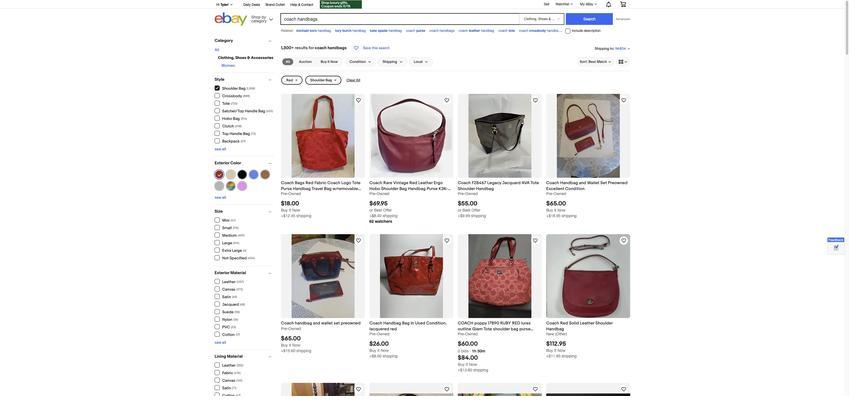 Task type: locate. For each thing, give the bounding box(es) containing it.
0 vertical spatial see all button
[[215, 147, 226, 152]]

leather left ergo
[[418, 181, 433, 186]]

0 horizontal spatial fabric
[[222, 371, 233, 376]]

buy for coach bags red fabric coach logo tote purse handbag travel bag w/removable pouch
[[281, 208, 288, 213]]

coach inside coach handbag and wallet set preowned pre-owned
[[281, 321, 294, 326]]

see for color
[[215, 195, 221, 200]]

best up +$9.99
[[463, 208, 471, 213]]

best right sort:
[[589, 60, 596, 64]]

it for coach handbag and wallet set preowned
[[289, 344, 291, 348]]

coach up pouch
[[281, 181, 294, 186]]

1 vertical spatial satin
[[222, 386, 231, 391]]

0 horizontal spatial bag
[[511, 327, 519, 332]]

0 vertical spatial handbags
[[440, 29, 455, 33]]

0 vertical spatial jacquard
[[503, 181, 521, 186]]

coach rare vintage red leather ergo hobo shoulder bag handbag purse k3k-9219 image
[[371, 94, 452, 178]]

satin (69)
[[222, 295, 237, 300]]

handbag for spade
[[389, 29, 402, 33]]

0 vertical spatial see all
[[215, 147, 226, 152]]

or up +$9.99
[[458, 208, 462, 213]]

condition inside coach handbag and wallet set preowned excellent condition pre-owned
[[565, 186, 585, 192]]

brand outlet link
[[266, 2, 285, 8]]

watch coach red solid leather shoulder handbag image
[[621, 238, 627, 244]]

1 vertical spatial (314)
[[233, 241, 239, 245]]

$65.00
[[546, 201, 566, 208], [281, 336, 301, 343]]

2 horizontal spatial all
[[356, 78, 360, 83]]

all link down the category at the left top
[[215, 48, 219, 52]]

burch
[[343, 29, 352, 33]]

offer down $55.00
[[472, 208, 480, 213]]

pre-owned up $18.00
[[281, 192, 301, 196]]

:
[[614, 46, 615, 51]]

buy up +$12.45
[[281, 208, 288, 213]]

red left solid
[[560, 321, 568, 326]]

leather inside coach red solid leather shoulder handbag new (other)
[[580, 321, 595, 326]]

handbag for kors
[[318, 29, 331, 33]]

owned up $65.00 buy it now +$15.60 shipping
[[288, 327, 301, 332]]

bag inside coach handbag bag in used condition. lacquered red pre-owned
[[402, 321, 410, 326]]

shipping inside the $18.00 buy it now +$12.45 shipping
[[297, 214, 311, 218]]

coach for bag
[[565, 29, 574, 33]]

1 vertical spatial exterior
[[215, 271, 230, 276]]

now up +$15.60
[[292, 344, 300, 348]]

0 vertical spatial (314)
[[241, 117, 247, 121]]

it up +$12.45
[[289, 208, 291, 213]]

0 horizontal spatial pre-owned
[[281, 192, 301, 196]]

shipping inside "$112.95 buy it now +$11.95 shipping"
[[562, 355, 577, 359]]

shipping for coach handbag and wallet set preowned
[[297, 349, 311, 354]]

handbag right leather
[[481, 29, 494, 33]]

1 horizontal spatial fabric
[[315, 181, 327, 186]]

help
[[290, 3, 297, 7]]

shipping inside dropdown button
[[383, 60, 397, 64]]

coach for coach red solid leather shoulder handbag new (other)
[[546, 321, 559, 326]]

0 vertical spatial shipping
[[595, 46, 609, 51]]

it inside $60.00 0 bids · 1h 50m $84.00 buy it now +$13.80 shipping
[[466, 363, 468, 367]]

buy down the 1,300 + results for coach handbags
[[321, 60, 327, 64]]

sell
[[544, 2, 550, 6]]

handbag down f28467
[[476, 186, 494, 192]]

brand outlet
[[266, 3, 285, 7]]

it up +$8.50
[[377, 349, 380, 353]]

auction
[[299, 60, 312, 64]]

now inside $65.00 buy it now +$18.95 shipping
[[558, 208, 566, 213]]

& inside 'account' 'navigation'
[[298, 3, 300, 7]]

or up +$8.40
[[370, 208, 373, 213]]

2 exterior from the top
[[215, 271, 230, 276]]

0 horizontal spatial handbags
[[328, 45, 347, 51]]

2 see all from the top
[[215, 195, 226, 200]]

2 vertical spatial see all
[[215, 341, 226, 345]]

3 all from the top
[[222, 341, 226, 345]]

it up +$15.60
[[289, 344, 291, 348]]

0 vertical spatial fabric
[[315, 181, 327, 186]]

0 horizontal spatial $65.00
[[281, 336, 301, 343]]

handbags left leather
[[440, 29, 455, 33]]

satchel/top handle bag (602)
[[222, 109, 273, 114]]

kate spade handbag
[[370, 29, 402, 33]]

handbag inside tory burch handbag
[[353, 29, 366, 33]]

shipping right +$13.80
[[473, 369, 488, 373]]

jacquard left ava
[[503, 181, 521, 186]]

handbag right crossbody
[[547, 29, 560, 33]]

satin left the (69)
[[222, 295, 231, 300]]

leather (1,157)
[[222, 280, 244, 285]]

medium (499)
[[222, 233, 245, 238]]

0 vertical spatial $65.00
[[546, 201, 566, 208]]

watch coach f28467 legacy jacquard ava tote shoulder handbag image
[[532, 97, 539, 104]]

shipping inside $65.00 buy it now +$15.60 shipping
[[297, 349, 311, 354]]

shipping right +$15.60
[[297, 349, 311, 354]]

pre-owned
[[281, 192, 301, 196], [370, 192, 390, 196], [458, 332, 478, 337]]

1 horizontal spatial (314)
[[241, 117, 247, 121]]

1 vertical spatial &
[[247, 55, 250, 60]]

spade
[[378, 29, 388, 33]]

coach bags red fabric coach logo tote purse handbag travel bag w/removable pouch heading
[[281, 181, 361, 198]]

coach for coach bags red fabric coach logo tote purse handbag travel bag w/removable pouch
[[281, 181, 294, 186]]

it up shoulder bag link
[[328, 60, 330, 64]]

owned inside coach handbag and wallet set preowned excellent condition pre-owned
[[554, 192, 566, 196]]

1 horizontal spatial handbags
[[440, 29, 455, 33]]

and left wallet
[[313, 321, 320, 326]]

0 vertical spatial large
[[222, 241, 232, 246]]

best for $69.95
[[374, 208, 382, 213]]

0 horizontal spatial and
[[313, 321, 320, 326]]

1 horizontal spatial hobo
[[370, 186, 380, 192]]

shipping to : 94804
[[595, 46, 626, 51]]

lurex
[[521, 321, 531, 326]]

0 vertical spatial all
[[215, 48, 219, 52]]

owned inside coach handbag bag in used condition. lacquered red pre-owned
[[377, 332, 390, 337]]

pre- inside coach handbag and wallet set preowned excellent condition pre-owned
[[546, 192, 554, 196]]

legacy
[[488, 181, 502, 186]]

handbag inside coach rare vintage red leather ergo hobo shoulder bag handbag purse k3k- 9219
[[408, 186, 426, 192]]

coach for coach rare vintage red leather ergo hobo shoulder bag handbag purse k3k- 9219
[[370, 181, 382, 186]]

coach for coach handbag and wallet set preowned excellent condition pre-owned
[[546, 181, 559, 186]]

2 horizontal spatial pre-owned
[[458, 332, 478, 337]]

mini
[[222, 218, 230, 223]]

3 see all from the top
[[215, 341, 226, 345]]

shoulder inside coach f28467 legacy jacquard ava tote shoulder handbag pre-owned
[[458, 186, 475, 192]]

1 horizontal spatial pre-owned
[[370, 192, 390, 196]]

0 vertical spatial all
[[222, 147, 226, 152]]

best inside $69.95 or best offer +$8.40 shipping 62 watchers
[[374, 208, 382, 213]]

0 vertical spatial bag
[[575, 29, 580, 33]]

see all button for material
[[215, 341, 226, 345]]

see all for material
[[215, 341, 226, 345]]

see all for color
[[215, 195, 226, 200]]

$60.00
[[458, 341, 478, 348]]

f28467
[[472, 181, 487, 186]]

2 satin from the top
[[222, 386, 231, 391]]

watch coach bags red fabric coach logo tote purse handbag travel bag w/removable pouch image
[[355, 97, 362, 104]]

tote right logo
[[352, 181, 361, 186]]

shop by category banner
[[213, 0, 630, 27]]

now inside $65.00 buy it now +$15.60 shipping
[[292, 344, 300, 348]]

coach right tote
[[519, 29, 528, 33]]

1 vertical spatial see
[[215, 195, 221, 200]]

1 vertical spatial condition
[[565, 186, 585, 192]]

shipping right +$18.95
[[562, 214, 577, 218]]

condition.
[[426, 321, 447, 326]]

1 vertical spatial shipping
[[383, 60, 397, 64]]

coach inside the coach crossbody handbag
[[519, 29, 528, 33]]

coach inside coach f28467 legacy jacquard ava tote shoulder handbag pre-owned
[[458, 181, 471, 186]]

coach handbag bag in used condition. lacquered red image
[[380, 235, 443, 319]]

pre-
[[281, 192, 288, 196], [370, 192, 377, 196], [458, 192, 465, 196], [546, 192, 554, 196], [281, 327, 288, 332], [370, 332, 377, 337], [458, 332, 465, 337]]

$65.00 inside $65.00 buy it now +$15.60 shipping
[[281, 336, 301, 343]]

1 vertical spatial all
[[286, 60, 290, 64]]

all down 'backpack'
[[222, 147, 226, 152]]

bids
[[461, 349, 469, 354]]

it for coach handbag bag in used condition. lacquered red
[[377, 349, 380, 353]]

canvas up the satin (71)
[[222, 379, 235, 383]]

bag left (602) at the left
[[258, 109, 265, 114]]

2 purse from the left
[[427, 186, 438, 192]]

handbags up buy it now link
[[328, 45, 347, 51]]

0 vertical spatial and
[[579, 181, 586, 186]]

buy up +$18.95
[[546, 208, 553, 213]]

buy inside $26.00 buy it now +$8.50 shipping
[[370, 349, 376, 353]]

material up (1,157)
[[230, 271, 246, 276]]

buy up +$15.60
[[281, 344, 288, 348]]

0 vertical spatial material
[[230, 271, 246, 276]]

0 vertical spatial see
[[215, 147, 221, 152]]

or inside $69.95 or best offer +$8.40 shipping 62 watchers
[[370, 208, 373, 213]]

(314) inside the hobo bag (314)
[[241, 117, 247, 121]]

$26.00
[[370, 341, 389, 348]]

1 vertical spatial see all
[[215, 195, 226, 200]]

watchers
[[375, 219, 392, 224]]

best inside dropdown button
[[589, 60, 596, 64]]

it inside "$112.95 buy it now +$11.95 shipping"
[[554, 349, 557, 353]]

leather
[[418, 181, 433, 186], [222, 280, 236, 285], [580, 321, 595, 326], [222, 364, 236, 368]]

my
[[580, 2, 585, 6]]

coach left tote
[[499, 29, 508, 33]]

coach red solid leather shoulder handbag heading
[[546, 321, 613, 332]]

(47)
[[231, 219, 236, 222]]

offer for $55.00
[[472, 208, 480, 213]]

2 see all button from the top
[[215, 195, 226, 200]]

coach inside coach handbag bag in used condition. lacquered red pre-owned
[[370, 321, 382, 326]]

owned up $69.95
[[377, 192, 390, 196]]

all
[[222, 147, 226, 152], [222, 195, 226, 200], [222, 341, 226, 345]]

coach f28467 legacy jacquard ava tote shoulder handbag heading
[[458, 181, 539, 192]]

coach black leather large tote handbag red interior. beautiful image
[[292, 384, 355, 397]]

shipping inside $65.00 buy it now +$18.95 shipping
[[562, 214, 577, 218]]

+
[[291, 45, 294, 51]]

accessories
[[251, 55, 273, 60]]

3 see from the top
[[215, 341, 221, 345]]

$65.00 for pre-
[[281, 336, 301, 343]]

in
[[411, 321, 414, 326]]

tote inside coach f28467 legacy jacquard ava tote shoulder handbag pre-owned
[[531, 181, 539, 186]]

handbag up $65.00 buy it now +$15.60 shipping
[[295, 321, 312, 326]]

now up +$18.95
[[558, 208, 566, 213]]

1 vertical spatial purse
[[520, 327, 531, 332]]

$65.00 up +$15.60
[[281, 336, 301, 343]]

0 vertical spatial &
[[298, 3, 300, 7]]

purse inside coach rare vintage red leather ergo hobo shoulder bag handbag purse k3k- 9219
[[427, 186, 438, 192]]

2 horizontal spatial best
[[589, 60, 596, 64]]

pre- up $69.95
[[370, 192, 377, 196]]

exterior left the color
[[215, 161, 230, 166]]

coach up excellent
[[546, 181, 559, 186]]

best inside $55.00 or best offer +$9.99 shipping
[[463, 208, 471, 213]]

leather right solid
[[580, 321, 595, 326]]

coach for handbags
[[430, 29, 439, 33]]

owned up $26.00
[[377, 332, 390, 337]]

hi
[[216, 3, 220, 7]]

listing options selector. gallery view selected. image
[[619, 60, 628, 64]]

handle for satchel/top
[[245, 109, 258, 114]]

coach for leather
[[459, 29, 468, 33]]

coach handbag and wallet set preowned heading
[[281, 321, 361, 326]]

coach inside 'coach leather handbag'
[[459, 29, 468, 33]]

owned inside coach handbag and wallet set preowned pre-owned
[[288, 327, 301, 332]]

now inside "$112.95 buy it now +$11.95 shipping"
[[558, 349, 566, 353]]

coach purse/handbag image
[[546, 394, 630, 397]]

pvc (23)
[[222, 325, 236, 330]]

$65.00 up +$18.95
[[546, 201, 566, 208]]

None submit
[[566, 13, 613, 25]]

shipping for shipping to : 94804
[[595, 46, 609, 51]]

all right clear
[[356, 78, 360, 83]]

watch coach handbag and wallet set preowned image
[[355, 238, 362, 244]]

now inside the $18.00 buy it now +$12.45 shipping
[[292, 208, 300, 213]]

for
[[309, 45, 314, 51]]

0 vertical spatial handle
[[245, 109, 258, 114]]

offer inside $55.00 or best offer +$9.99 shipping
[[472, 208, 480, 213]]

now inside $60.00 0 bids · 1h 50m $84.00 buy it now +$13.80 shipping
[[469, 363, 477, 367]]

shop
[[251, 15, 261, 19]]

handbag right kors
[[318, 29, 331, 33]]

owned up $65.00 buy it now +$18.95 shipping
[[554, 192, 566, 196]]

watch coach handbag bag in used condition. lacquered red image
[[444, 238, 450, 244]]

see for material
[[215, 341, 221, 345]]

best up +$8.40
[[374, 208, 382, 213]]

coach inside coach red solid leather shoulder handbag new (other)
[[546, 321, 559, 326]]

handbag inside kate spade handbag
[[389, 29, 402, 33]]

wallet
[[321, 321, 333, 326]]

0 vertical spatial purse
[[416, 29, 425, 33]]

coach for coach handbag and wallet set preowned pre-owned
[[281, 321, 294, 326]]

coach handbag bag in used condition. lacquered red pre-owned
[[370, 321, 447, 337]]

coach handbag and wallet set preowned link
[[281, 321, 365, 327]]

buy inside $60.00 0 bids · 1h 50m $84.00 buy it now +$13.80 shipping
[[458, 363, 465, 367]]

handbag down vintage in the top of the page
[[408, 186, 426, 192]]

0 horizontal spatial offer
[[383, 208, 392, 213]]

coach for purse
[[406, 29, 415, 33]]

0 vertical spatial canvas
[[222, 287, 235, 292]]

& right "help"
[[298, 3, 300, 7]]

now for coach handbag and wallet set preowned
[[292, 344, 300, 348]]

2 vertical spatial see
[[215, 341, 221, 345]]

handbag for burch
[[353, 29, 366, 33]]

all
[[215, 48, 219, 52], [286, 60, 290, 64], [356, 78, 360, 83]]

0 horizontal spatial shipping
[[383, 60, 397, 64]]

jacquard up suede (58)
[[222, 302, 239, 307]]

1 horizontal spatial best
[[463, 208, 471, 213]]

0 horizontal spatial handle
[[230, 131, 242, 136]]

watch coach purse/handbag image
[[621, 387, 627, 393]]

1 purse from the left
[[281, 186, 292, 192]]

jacquard inside coach f28467 legacy jacquard ava tote shoulder handbag pre-owned
[[503, 181, 521, 186]]

fabric
[[315, 181, 327, 186], [222, 371, 233, 376]]

handbag inside michael kors handbag
[[318, 29, 331, 33]]

(36)
[[233, 318, 238, 322]]

coach inside coach handbag and wallet set preowned excellent condition pre-owned
[[546, 181, 559, 186]]

hobo inside coach rare vintage red leather ergo hobo shoulder bag handbag purse k3k- 9219
[[370, 186, 380, 192]]

shoulder
[[493, 327, 510, 332]]

it inside the $18.00 buy it now +$12.45 shipping
[[289, 208, 291, 213]]

1 horizontal spatial jacquard
[[503, 181, 521, 186]]

or for $69.95
[[370, 208, 373, 213]]

bag left description
[[575, 29, 580, 33]]

coach handbag bag in used condition. lacquered red heading
[[370, 321, 447, 332]]

1 offer from the left
[[383, 208, 392, 213]]

1 vertical spatial canvas
[[222, 379, 235, 383]]

red down all selected text field
[[286, 78, 293, 83]]

buy inside the $18.00 buy it now +$12.45 shipping
[[281, 208, 288, 213]]

shipping down search
[[383, 60, 397, 64]]

it inside $26.00 buy it now +$8.50 shipping
[[377, 349, 380, 353]]

shipping inside shipping to : 94804
[[595, 46, 609, 51]]

1 vertical spatial $65.00
[[281, 336, 301, 343]]

shoulder inside coach red solid leather shoulder handbag new (other)
[[596, 321, 613, 326]]

it inside $65.00 buy it now +$18.95 shipping
[[554, 208, 557, 213]]

satin
[[222, 295, 231, 300], [222, 386, 231, 391]]

coach inside coach tote
[[499, 29, 508, 33]]

coach f28467 legacy jacquard ava tote shoulder handbag pre-owned
[[458, 181, 539, 196]]

2 canvas from the top
[[222, 379, 235, 383]]

0 horizontal spatial or
[[370, 208, 373, 213]]

+$8.50
[[370, 355, 382, 359]]

or inside $55.00 or best offer +$9.99 shipping
[[458, 208, 462, 213]]

0 vertical spatial condition
[[350, 60, 366, 64]]

see up lining
[[215, 341, 221, 345]]

handle down (888)
[[245, 109, 258, 114]]

and for wallet
[[579, 181, 586, 186]]

1 horizontal spatial &
[[298, 3, 300, 7]]

now inside $26.00 buy it now +$8.50 shipping
[[381, 349, 389, 353]]

pre- inside coach handbag bag in used condition. lacquered red pre-owned
[[370, 332, 377, 337]]

red inside coach rare vintage red leather ergo hobo shoulder bag handbag purse k3k- 9219
[[410, 181, 417, 186]]

tote
[[509, 29, 515, 33]]

canvas
[[222, 287, 235, 292], [222, 379, 235, 383]]

2 see from the top
[[215, 195, 221, 200]]

handbag right spade
[[389, 29, 402, 33]]

shipping up watchers
[[383, 214, 398, 218]]

shipping inside $55.00 or best offer +$9.99 shipping
[[471, 214, 486, 218]]

purse down ergo
[[427, 186, 438, 192]]

1 vertical spatial handle
[[230, 131, 242, 136]]

handbag inside coach bags red fabric coach logo tote purse handbag travel bag w/removable pouch
[[293, 186, 311, 192]]

handbag inside 'coach leather handbag'
[[481, 29, 494, 33]]

michael kors handbag
[[296, 29, 331, 33]]

1 horizontal spatial condition
[[565, 186, 585, 192]]

shipping for coach handbag and wallet set preowned excellent condition
[[562, 214, 577, 218]]

sell link
[[542, 2, 552, 6]]

it up +$11.95
[[554, 349, 557, 353]]

poppy
[[475, 321, 487, 326]]

0 horizontal spatial purse
[[416, 29, 425, 33]]

buy up +$13.80
[[458, 363, 465, 367]]

watch coach poppy 17890 ruby red lurex outline glam tote shoulder bag purse handbag image
[[532, 238, 539, 244]]

1 vertical spatial all link
[[282, 59, 293, 65]]

1 vertical spatial all
[[222, 195, 226, 200]]

handle
[[245, 109, 258, 114], [230, 131, 242, 136]]

handbag inside coach poppy 17890 ruby red lurex outline glam tote shoulder bag purse handbag
[[458, 333, 475, 338]]

include
[[572, 29, 583, 33]]

satin for satin (71)
[[222, 386, 231, 391]]

buy inside "$112.95 buy it now +$11.95 shipping"
[[546, 349, 553, 353]]

new
[[546, 332, 554, 337]]

1 vertical spatial bag
[[511, 327, 519, 332]]

1 horizontal spatial offer
[[472, 208, 480, 213]]

0 horizontal spatial all link
[[215, 48, 219, 52]]

excellent
[[546, 186, 564, 192]]

large left '(6)'
[[232, 248, 242, 253]]

1 canvas from the top
[[222, 287, 235, 292]]

0 horizontal spatial purse
[[281, 186, 292, 192]]

exterior up "leather (1,157)"
[[215, 271, 230, 276]]

coach left f28467
[[458, 181, 471, 186]]

0 vertical spatial hobo
[[222, 116, 232, 121]]

ava
[[522, 181, 530, 186]]

1 vertical spatial see all button
[[215, 195, 226, 200]]

coach red solid leather shoulder handbag link
[[546, 321, 630, 332]]

2 all from the top
[[222, 195, 226, 200]]

shoulder inside shoulder bag link
[[310, 78, 325, 83]]

see all button up 'size'
[[215, 195, 226, 200]]

coach
[[406, 29, 415, 33], [430, 29, 439, 33], [459, 29, 468, 33], [499, 29, 508, 33], [519, 29, 528, 33], [565, 29, 574, 33], [315, 45, 327, 51]]

coach left logo
[[328, 181, 340, 186]]

your shopping cart image
[[620, 1, 627, 7]]

(888)
[[243, 94, 250, 98]]

large
[[222, 241, 232, 246], [232, 248, 242, 253]]

pouch
[[281, 192, 293, 198]]

offer inside $69.95 or best offer +$8.40 shipping 62 watchers
[[383, 208, 392, 213]]

1 vertical spatial material
[[227, 354, 243, 360]]

buy for coach handbag bag in used condition. lacquered red
[[370, 349, 376, 353]]

0 horizontal spatial jacquard
[[222, 302, 239, 307]]

see all button down 'backpack'
[[215, 147, 226, 152]]

results
[[295, 45, 308, 51]]

bag inside coach bags red fabric coach logo tote purse handbag travel bag w/removable pouch
[[324, 186, 332, 192]]

1 satin from the top
[[222, 295, 231, 300]]

kate
[[370, 29, 377, 33]]

1 horizontal spatial all link
[[282, 59, 293, 65]]

(71)
[[232, 387, 236, 390]]

0 vertical spatial all link
[[215, 48, 219, 52]]

coach up 9219
[[370, 181, 382, 186]]

shipping right +$12.45
[[297, 214, 311, 218]]

0 vertical spatial satin
[[222, 295, 231, 300]]

include description
[[572, 29, 601, 33]]

red right bags
[[306, 181, 314, 186]]

(314) up extra large (6)
[[233, 241, 239, 245]]

coach up $65.00 buy it now +$15.60 shipping
[[281, 321, 294, 326]]

now down the $112.95 on the bottom
[[558, 349, 566, 353]]

2 vertical spatial all
[[222, 341, 226, 345]]

&
[[298, 3, 300, 7], [247, 55, 250, 60]]

0 vertical spatial exterior
[[215, 161, 230, 166]]

and inside coach handbag and wallet set preowned excellent condition pre-owned
[[579, 181, 586, 186]]

pre-owned for $69.95
[[370, 192, 390, 196]]

style button
[[215, 77, 274, 82]]

all up 'size'
[[222, 195, 226, 200]]

deals
[[252, 3, 260, 7]]

1 horizontal spatial shipping
[[595, 46, 609, 51]]

tote down 17890
[[484, 327, 492, 332]]

it for coach bags red fabric coach logo tote purse handbag travel bag w/removable pouch
[[289, 208, 291, 213]]

it inside $65.00 buy it now +$15.60 shipping
[[289, 344, 291, 348]]

condition right excellent
[[565, 186, 585, 192]]

1 horizontal spatial bag
[[575, 29, 580, 33]]

handbag inside coach handbag bag in used condition. lacquered red pre-owned
[[383, 321, 401, 326]]

leather
[[469, 29, 480, 33]]

0 horizontal spatial best
[[374, 208, 382, 213]]

1 horizontal spatial or
[[458, 208, 462, 213]]

2 offer from the left
[[472, 208, 480, 213]]

0 horizontal spatial (314)
[[233, 241, 239, 245]]

shoulder
[[310, 78, 325, 83], [222, 86, 238, 91], [381, 186, 399, 192], [458, 186, 475, 192], [596, 321, 613, 326]]

1 horizontal spatial handle
[[245, 109, 258, 114]]

1 vertical spatial hobo
[[370, 186, 380, 192]]

fabric up travel at the top of the page
[[315, 181, 327, 186]]

daily
[[243, 3, 251, 7]]

3 see all button from the top
[[215, 341, 226, 345]]

1 horizontal spatial $65.00
[[546, 201, 566, 208]]

watch coach c5690 kleo carryall shoulder tote handbag black pebbled leather purse image
[[532, 387, 539, 393]]

1 horizontal spatial and
[[579, 181, 586, 186]]

handbag right burch
[[353, 29, 366, 33]]

2 vertical spatial see all button
[[215, 341, 226, 345]]

see up exterior color at the top left
[[215, 147, 221, 152]]

(314) down satchel/top handle bag (602) at the left of page
[[241, 117, 247, 121]]

pre- inside coach f28467 legacy jacquard ava tote shoulder handbag pre-owned
[[458, 192, 465, 196]]

see
[[215, 147, 221, 152], [215, 195, 221, 200], [215, 341, 221, 345]]

bag left (73)
[[243, 131, 250, 136]]

handbag up red
[[383, 321, 401, 326]]

and inside coach handbag and wallet set preowned pre-owned
[[313, 321, 320, 326]]

1 or from the left
[[370, 208, 373, 213]]

coach inside coach purse
[[406, 29, 415, 33]]

1 vertical spatial and
[[313, 321, 320, 326]]

1 horizontal spatial purse
[[520, 327, 531, 332]]

coach left description
[[565, 29, 574, 33]]

2 or from the left
[[458, 208, 462, 213]]

handbag inside the coach crossbody handbag
[[547, 29, 560, 33]]

red right vintage in the top of the page
[[410, 181, 417, 186]]

or for $55.00
[[458, 208, 462, 213]]

shipping inside $26.00 buy it now +$8.50 shipping
[[383, 355, 398, 359]]

crossbody
[[529, 29, 546, 33]]

coach inside coach rare vintage red leather ergo hobo shoulder bag handbag purse k3k- 9219
[[370, 181, 382, 186]]

1 exterior from the top
[[215, 161, 230, 166]]

pre- up $65.00 buy it now +$18.95 shipping
[[546, 192, 554, 196]]

$65.00 inside $65.00 buy it now +$18.95 shipping
[[546, 201, 566, 208]]

handbags
[[440, 29, 455, 33], [328, 45, 347, 51]]

buy inside $65.00 buy it now +$15.60 shipping
[[281, 344, 288, 348]]

handbag down bags
[[293, 186, 311, 192]]

buy for coach handbag and wallet set preowned excellent condition
[[546, 208, 553, 213]]

cotton
[[222, 333, 235, 337]]

shipping right +$8.50
[[383, 355, 398, 359]]

tote inside coach bags red fabric coach logo tote purse handbag travel bag w/removable pouch
[[352, 181, 361, 186]]

coach for tote
[[499, 29, 508, 33]]

help & contact
[[290, 3, 313, 7]]

exterior material button
[[215, 271, 274, 276]]

kors
[[310, 29, 317, 33]]

1 horizontal spatial all
[[286, 60, 290, 64]]

buy inside $65.00 buy it now +$18.95 shipping
[[546, 208, 553, 213]]

crossbody (888)
[[222, 94, 250, 98]]

0 horizontal spatial condition
[[350, 60, 366, 64]]

shoulder inside coach rare vintage red leather ergo hobo shoulder bag handbag purse k3k- 9219
[[381, 186, 399, 192]]

fabric inside coach bags red fabric coach logo tote purse handbag travel bag w/removable pouch
[[315, 181, 327, 186]]

it up +$18.95
[[554, 208, 557, 213]]

(other)
[[555, 332, 567, 337]]

1 horizontal spatial purse
[[427, 186, 438, 192]]

$112.95
[[546, 341, 566, 348]]

main content
[[279, 36, 633, 397]]

shipping left to
[[595, 46, 609, 51]]

1 vertical spatial handbags
[[328, 45, 347, 51]]

see up 'size'
[[215, 195, 221, 200]]



Task type: describe. For each thing, give the bounding box(es) containing it.
backpack
[[222, 139, 240, 144]]

coach handbag and wallet set preowned excellent condition heading
[[546, 181, 628, 192]]

pre- inside coach handbag and wallet set preowned pre-owned
[[281, 327, 288, 332]]

offer for $69.95
[[383, 208, 392, 213]]

exterior for exterior color
[[215, 161, 230, 166]]

+$8.40
[[370, 214, 382, 218]]

all for material
[[222, 341, 226, 345]]

daily deals
[[243, 3, 260, 7]]

coach handbag bag in used condition. lacquered red link
[[370, 321, 454, 332]]

handbag inside coach red solid leather shoulder handbag new (other)
[[546, 327, 564, 332]]

1 see all from the top
[[215, 147, 226, 152]]

coach for coach f28467 legacy jacquard ava tote shoulder handbag pre-owned
[[458, 181, 471, 186]]

coach right for
[[315, 45, 327, 51]]

buy for coach red solid leather shoulder handbag
[[546, 349, 553, 353]]

$18.00 buy it now +$12.45 shipping
[[281, 201, 311, 218]]

shipping inside $60.00 0 bids · 1h 50m $84.00 buy it now +$13.80 shipping
[[473, 369, 488, 373]]

1 vertical spatial jacquard
[[222, 302, 239, 307]]

auction link
[[296, 59, 315, 65]]

(723)
[[231, 102, 238, 105]]

(23)
[[231, 326, 236, 329]]

pre-owned for $60.00
[[458, 332, 478, 337]]

watch coach black leather large tote handbag red interior. beautiful image
[[355, 387, 362, 393]]

handbag for crossbody
[[547, 29, 560, 33]]

canvas (272)
[[222, 287, 243, 292]]

shipping for coach handbag bag in used condition. lacquered red
[[383, 355, 398, 359]]

shipping for coach red solid leather shoulder handbag
[[562, 355, 577, 359]]

bag inside coach rare vintage red leather ergo hobo shoulder bag handbag purse k3k- 9219
[[400, 186, 407, 192]]

daily deals link
[[243, 2, 260, 8]]

description
[[584, 29, 601, 33]]

bag inside shoulder bag link
[[326, 78, 332, 83]]

coach for coach handbag bag in used condition. lacquered red pre-owned
[[370, 321, 382, 326]]

coach handbag and wallet set preowned image
[[292, 235, 355, 319]]

size
[[215, 209, 223, 214]]

handbag for leather
[[481, 29, 494, 33]]

women link
[[221, 63, 235, 68]]

now for coach handbag bag in used condition. lacquered red
[[381, 349, 389, 353]]

bag up (238)
[[233, 116, 240, 121]]

now up shoulder bag link
[[331, 60, 338, 64]]

leather up canvas (272)
[[222, 280, 236, 285]]

(1,358)
[[247, 87, 255, 90]]

canvas for canvas (272)
[[222, 287, 235, 292]]

Search for anything text field
[[281, 14, 518, 24]]

shipping inside $69.95 or best offer +$8.40 shipping 62 watchers
[[383, 214, 398, 218]]

pre- down coach
[[458, 332, 465, 337]]

coach leather handbag
[[459, 29, 494, 33]]

solid
[[569, 321, 579, 326]]

see all button for color
[[215, 195, 226, 200]]

owned up $60.00
[[465, 332, 478, 337]]

coach for crossbody
[[519, 29, 528, 33]]

shipping for coach f28467 legacy jacquard ava tote shoulder handbag
[[471, 214, 486, 218]]

coach c5690 kleo carryall shoulder tote handbag black pebbled leather purse image
[[458, 394, 542, 397]]

+$18.95
[[546, 214, 561, 218]]

best for $55.00
[[463, 208, 471, 213]]

exterior for exterior material
[[215, 271, 230, 276]]

(314) inside large (314)
[[233, 241, 239, 245]]

get the coupon image
[[320, 0, 362, 9]]

pvc
[[222, 325, 230, 330]]

0 horizontal spatial all
[[215, 48, 219, 52]]

related:
[[281, 29, 294, 33]]

material for lining material
[[227, 354, 243, 360]]

$60.00 0 bids · 1h 50m $84.00 buy it now +$13.80 shipping
[[458, 341, 488, 373]]

jacquard (68)
[[222, 302, 245, 307]]

clutch (238)
[[222, 124, 242, 129]]

help & contact link
[[290, 2, 313, 8]]

clear
[[347, 78, 355, 83]]

0 horizontal spatial hobo
[[222, 116, 232, 121]]

pre- up $18.00
[[281, 192, 288, 196]]

now for coach handbag and wallet set preowned excellent condition
[[558, 208, 566, 213]]

coach handbag and wallet set preowned excellent condition image
[[557, 94, 620, 178]]

+$15.60
[[281, 349, 295, 354]]

now for coach bags red fabric coach logo tote purse handbag travel bag w/removable pouch
[[292, 208, 300, 213]]

logo
[[341, 181, 351, 186]]

ruby
[[500, 321, 511, 326]]

0
[[458, 349, 460, 354]]

wallet
[[587, 181, 600, 186]]

$65.00 buy it now +$15.60 shipping
[[281, 336, 311, 354]]

watch coach rare vintage red leather ergo hobo shoulder bag handbag purse k3k-9219 image
[[444, 97, 450, 104]]

condition inside dropdown button
[[350, 60, 366, 64]]

2 vertical spatial all
[[356, 78, 360, 83]]

(352)
[[237, 364, 243, 368]]

tote (723)
[[222, 101, 238, 106]]

handbag inside coach f28467 legacy jacquard ava tote shoulder handbag pre-owned
[[476, 186, 494, 192]]

tote left '(723)'
[[222, 101, 230, 106]]

All selected text field
[[286, 59, 290, 64]]

1 vertical spatial fabric
[[222, 371, 233, 376]]

1 see from the top
[[215, 147, 221, 152]]

(6)
[[243, 249, 246, 253]]

exterior material
[[215, 271, 246, 276]]

1h
[[472, 349, 477, 354]]

coach purse
[[406, 29, 425, 33]]

red inside coach bags red fabric coach logo tote purse handbag travel bag w/removable pouch
[[306, 181, 314, 186]]

50m
[[478, 349, 486, 354]]

coach bags red fabric coach logo tote purse handbag travel bag w/removable pouch image
[[292, 94, 355, 178]]

$69.95
[[370, 201, 388, 208]]

clear all link
[[344, 76, 363, 85]]

nylon (36)
[[222, 318, 238, 322]]

handbag inside coach handbag and wallet set preowned pre-owned
[[295, 321, 312, 326]]

$55.00
[[458, 201, 478, 208]]

outline
[[458, 327, 471, 332]]

match
[[597, 60, 607, 64]]

w/removable
[[333, 186, 358, 192]]

1 vertical spatial large
[[232, 248, 242, 253]]

style
[[215, 77, 224, 82]]

satin (71)
[[222, 386, 236, 391]]

shipping for shipping
[[383, 60, 397, 64]]

1,300
[[281, 45, 291, 51]]

satchel/top
[[222, 109, 244, 114]]

leather inside coach rare vintage red leather ergo hobo shoulder bag handbag purse k3k- 9219
[[418, 181, 433, 186]]

satin for satin (69)
[[222, 295, 231, 300]]

bag left "(1,358)"
[[239, 86, 246, 91]]

handbag inside coach handbag and wallet set preowned excellent condition pre-owned
[[560, 181, 578, 186]]

coach rare vintage red leather ergo hobo shoulder bag handbag purse k3k- 9219 link
[[370, 180, 454, 198]]

owned up $18.00
[[288, 192, 301, 196]]

buy it now
[[321, 60, 338, 64]]

(1,157)
[[237, 280, 244, 284]]

+$13.80
[[458, 369, 472, 373]]

now for coach red solid leather shoulder handbag
[[558, 349, 566, 353]]

buy for coach handbag and wallet set preowned
[[281, 344, 288, 348]]

shipping for coach bags red fabric coach logo tote purse handbag travel bag w/removable pouch
[[297, 214, 311, 218]]

handle for top
[[230, 131, 242, 136]]

·
[[470, 349, 471, 354]]

owned inside coach f28467 legacy jacquard ava tote shoulder handbag pre-owned
[[465, 192, 478, 196]]

lining material button
[[215, 354, 274, 360]]

backpack (27)
[[222, 139, 246, 144]]

shoulder bag link
[[305, 76, 342, 85]]

local
[[414, 60, 423, 64]]

red
[[390, 327, 397, 332]]

color
[[230, 161, 241, 166]]

extra
[[222, 248, 231, 253]]

$26.00 buy it now +$8.50 shipping
[[370, 341, 398, 359]]

it for coach red solid leather shoulder handbag
[[554, 349, 557, 353]]

coach poppy 17890 ruby red lurex outline glam tote shoulder bag purse handbag heading
[[458, 321, 534, 338]]

none submit inside shop by category banner
[[566, 13, 613, 25]]

1 see all button from the top
[[215, 147, 226, 152]]

pre-owned for $18.00
[[281, 192, 301, 196]]

(27)
[[241, 140, 246, 143]]

shop by category
[[251, 15, 267, 23]]

coach handbag and wallet set preowned excellent condition link
[[546, 180, 630, 192]]

all for color
[[222, 195, 226, 200]]

and for wallet
[[313, 321, 320, 326]]

exterior color
[[215, 161, 241, 166]]

0 horizontal spatial &
[[247, 55, 250, 60]]

1 all from the top
[[222, 147, 226, 152]]

watch coach handbag and wallet set preowned excellent condition image
[[621, 97, 627, 104]]

$55.00 or best offer +$9.99 shipping
[[458, 201, 486, 218]]

coach f28467 legacy jacquard ava tote shoulder handbag image
[[469, 94, 531, 178]]

account navigation
[[213, 0, 630, 10]]

watchlist
[[556, 2, 569, 6]]

save this search
[[363, 46, 390, 50]]

red inside coach red solid leather shoulder handbag new (other)
[[560, 321, 568, 326]]

search
[[379, 46, 390, 50]]

$65.00 for excellent
[[546, 201, 566, 208]]

coach red solid leather shoulder handbag image
[[546, 235, 630, 319]]

ebay
[[586, 2, 594, 6]]

17890
[[488, 321, 499, 326]]

clutch
[[222, 124, 234, 129]]

it for coach handbag and wallet set preowned excellent condition
[[554, 208, 557, 213]]

coach tote
[[499, 29, 515, 33]]

material for exterior material
[[230, 271, 246, 276]]

contact
[[301, 3, 313, 7]]

handbags inside main content
[[328, 45, 347, 51]]

$65.00 buy it now +$18.95 shipping
[[546, 201, 577, 218]]

coach rare vintage red leather ergo hobo shoulder bag handbag purse k3k- 9219 heading
[[370, 181, 451, 198]]

top
[[222, 131, 229, 136]]

62
[[370, 219, 374, 224]]

bag inside coach poppy 17890 ruby red lurex outline glam tote shoulder bag purse handbag
[[511, 327, 519, 332]]

coach poppy 17890 ruby red lurex outline glam tote shoulder bag purse handbag image
[[469, 235, 531, 319]]

save this search button
[[350, 43, 392, 53]]

coach legacy jacquard ava tote shoulder handbag silver/grey /black f57246 image
[[370, 394, 454, 397]]

watch coach legacy jacquard ava tote shoulder handbag silver/grey /black f57246 image
[[444, 387, 450, 393]]

coach handbag and wallet set preowned pre-owned
[[281, 321, 361, 332]]

hobo bag (314)
[[222, 116, 247, 121]]

purse inside coach poppy 17890 ruby red lurex outline glam tote shoulder bag purse handbag
[[520, 327, 531, 332]]

canvas for canvas (162)
[[222, 379, 235, 383]]

leather up the fabric (476)
[[222, 364, 236, 368]]

+$12.45
[[281, 214, 295, 218]]

tote inside coach poppy 17890 ruby red lurex outline glam tote shoulder bag purse handbag
[[484, 327, 492, 332]]

purse inside coach bags red fabric coach logo tote purse handbag travel bag w/removable pouch
[[281, 186, 292, 192]]

brand
[[266, 3, 275, 7]]

michael
[[296, 29, 309, 33]]

nylon
[[222, 318, 232, 322]]

category
[[215, 38, 233, 43]]

main content containing $18.00
[[279, 36, 633, 397]]



Task type: vqa. For each thing, say whether or not it's contained in the screenshot.
Leather (352) at bottom
yes



